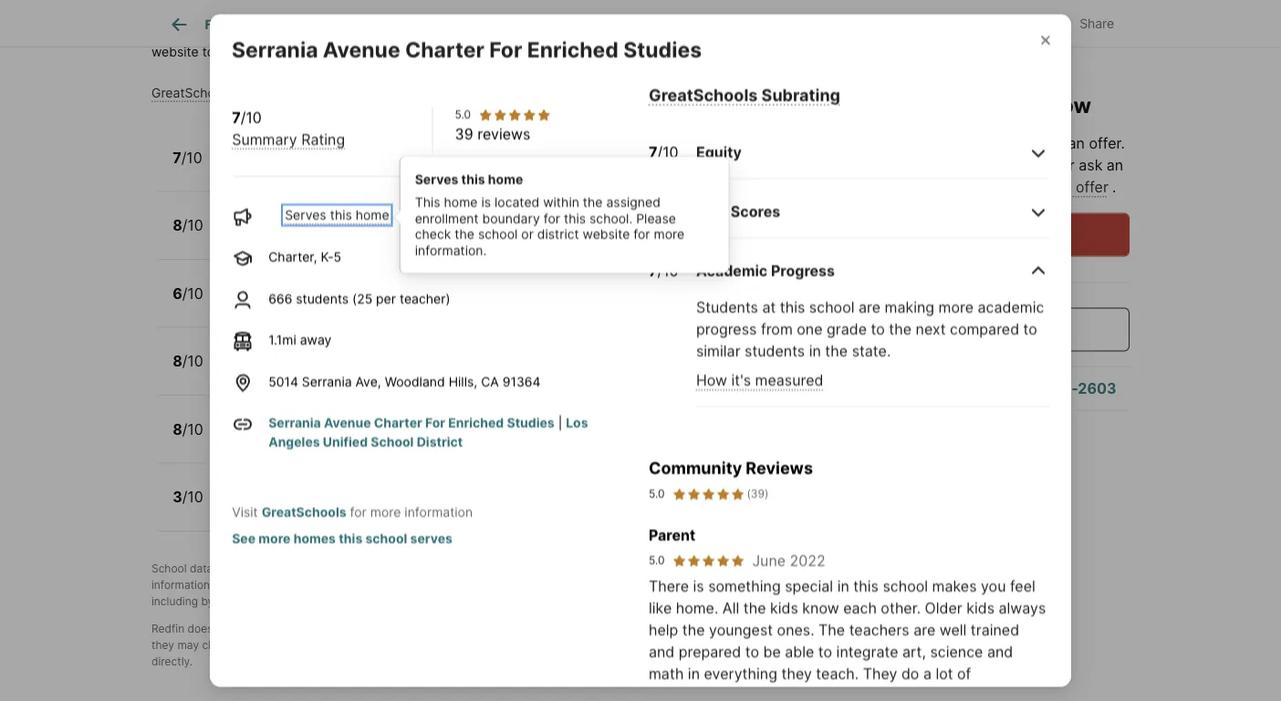 Task type: vqa. For each thing, say whether or not it's contained in the screenshot.
THE FAVORITE
no



Task type: locate. For each thing, give the bounding box(es) containing it.
request tour anyway button
[[844, 213, 1130, 257]]

avenue inside "element"
[[323, 36, 400, 61]]

by
[[276, 563, 289, 576], [201, 595, 214, 609]]

this inside this home may not be allowing tours right now
[[844, 66, 889, 91]]

8 /10
[[649, 202, 679, 220], [173, 216, 203, 234], [173, 352, 203, 370], [173, 420, 203, 438]]

0 horizontal spatial this
[[415, 195, 440, 210]]

provided
[[227, 563, 273, 576]]

is inside the there is something special in this school makes you feel like home. all the kids know each other. older kids always help the youngest ones. the teachers are well trained and prepared to be able to integrate art, science and math in everything they teach. they do a lot of experiments. they teach them to stand for thems
[[693, 577, 704, 595]]

0 vertical spatial charter,
[[224, 161, 272, 176]]

for inside "element"
[[489, 36, 522, 61]]

a
[[960, 156, 968, 174], [1008, 178, 1017, 196], [965, 321, 973, 339], [367, 563, 374, 576], [289, 579, 295, 592], [719, 623, 725, 636], [923, 665, 932, 682]]

8 right school.
[[649, 202, 658, 220]]

2 vertical spatial woodland
[[385, 374, 445, 389]]

0 horizontal spatial please
[[580, 25, 620, 40]]

2 horizontal spatial schools
[[676, 579, 716, 592]]

this inside woodland hills charter academy public, 6-8 • serves this home • 0.7mi
[[349, 297, 371, 312]]

school up grade
[[809, 298, 855, 316]]

may inside school service boundaries are intended to be used as a reference only; they may change and are not
[[177, 639, 199, 652]]

the
[[844, 135, 871, 152], [819, 621, 845, 639]]

tour inside . you can request a tour anyway or ask
[[972, 156, 1000, 174]]

rating
[[297, 85, 335, 100], [301, 130, 345, 148]]

1 vertical spatial please
[[636, 211, 676, 226]]

and down trained
[[987, 643, 1013, 661]]

serves this home this home is located within the assigned enrollment boundary for this school. please check the school or district website for more information.
[[415, 172, 684, 258]]

for inside serrania avenue charter for enriched studies charter, k-5 • serves this home • 1.1mi
[[403, 141, 426, 158]]

as inside school service boundaries are intended to be used as a reference only; they may change and are not
[[704, 623, 716, 636]]

0 vertical spatial an
[[1068, 135, 1085, 152]]

1.1mi inside serrania avenue charter for enriched studies charter, k-5 • serves this home • 1.1mi
[[430, 161, 458, 176]]

12 up the 91364
[[533, 344, 550, 362]]

0 horizontal spatial information
[[151, 579, 210, 592]]

0 vertical spatial 5.0
[[455, 108, 471, 121]]

older
[[925, 599, 962, 617]]

0 vertical spatial anyway
[[1004, 156, 1056, 174]]

1 vertical spatial schools
[[676, 579, 716, 592]]

as inside the , a nonprofit organization. redfin recommends buyers and renters use greatschools information and ratings as a
[[274, 579, 286, 592]]

(818) 646-2603 link
[[1000, 380, 1116, 397]]

website inside please check the school district website to see all schools serving this home.
[[151, 44, 199, 59]]

anyway down backup
[[1007, 226, 1061, 244]]

1 vertical spatial 5.7mi
[[409, 500, 441, 516]]

serrania inside serrania avenue charter for enriched studies charter, k-5 • serves this home • 1.1mi
[[224, 141, 284, 158]]

0 vertical spatial this
[[844, 66, 889, 91]]

0 vertical spatial redfin
[[497, 563, 530, 576]]

please right geography.
[[580, 25, 620, 40]]

1 vertical spatial 5.0
[[649, 487, 665, 500]]

0 vertical spatial check
[[623, 25, 659, 40]]

2 horizontal spatial in
[[837, 577, 849, 595]]

1 vertical spatial charter,
[[268, 249, 317, 265]]

0 horizontal spatial schools
[[260, 44, 306, 59]]

1 vertical spatial in
[[837, 577, 849, 595]]

rating 5.0 out of 5 element
[[478, 107, 551, 122], [672, 486, 745, 502], [672, 553, 745, 568]]

1 vertical spatial an
[[1107, 156, 1123, 174]]

0 vertical spatial may
[[956, 66, 999, 91]]

as right used
[[704, 623, 716, 636]]

0 horizontal spatial website
[[151, 44, 199, 59]]

for left 39
[[403, 141, 426, 158]]

woodland up 6-
[[224, 276, 296, 294]]

1 horizontal spatial by
[[276, 563, 289, 576]]

check inside please check the school district website to see all schools serving this home.
[[623, 25, 659, 40]]

use
[[704, 563, 722, 576]]

hills,
[[449, 374, 477, 389]]

eligibility,
[[592, 639, 640, 652]]

0 horizontal spatial in
[[688, 665, 700, 682]]

2 kids from the left
[[966, 599, 995, 617]]

0 horizontal spatial they
[[151, 639, 174, 652]]

a inside school service boundaries are intended to be used as a reference only; they may change and are not
[[719, 623, 725, 636]]

visiting
[[297, 595, 334, 609]]

next
[[916, 320, 946, 338]]

2 their from the left
[[608, 579, 631, 592]]

0 vertical spatial they
[[863, 665, 897, 682]]

1 horizontal spatial an
[[1107, 156, 1123, 174]]

unified
[[323, 434, 368, 450]]

this up allowing
[[844, 66, 889, 91]]

woodland inside serrania avenue charter for enriched studies 'dialog'
[[385, 374, 445, 389]]

1 horizontal spatial in
[[809, 342, 821, 360]]

• up homes
[[299, 500, 306, 516]]

a right the ,
[[367, 563, 374, 576]]

9- up 'independence'
[[276, 433, 290, 448]]

0 vertical spatial as
[[274, 579, 286, 592]]

a up the "submitting" at top right
[[960, 156, 968, 174]]

0 vertical spatial information.
[[415, 243, 487, 258]]

. inside "an agent about submitting a backup offer ."
[[1112, 178, 1116, 196]]

0 vertical spatial by
[[276, 563, 289, 576]]

1 vertical spatial they
[[781, 665, 812, 682]]

2 tab from the left
[[342, 3, 472, 47]]

3 tab from the left
[[472, 3, 611, 47]]

offer inside "an agent about submitting a backup offer ."
[[1076, 178, 1109, 196]]

0 horizontal spatial 1.1mi
[[268, 332, 296, 348]]

1 horizontal spatial please
[[636, 211, 676, 226]]

home.
[[384, 44, 421, 59], [676, 599, 718, 617]]

1 horizontal spatial woodland
[[224, 276, 296, 294]]

public, down lake
[[224, 365, 264, 380]]

1 vertical spatial anyway
[[1007, 226, 1061, 244]]

0 horizontal spatial they
[[742, 687, 776, 702]]

woodland left hills's
[[151, 25, 215, 40]]

9- inside taft charter high charter, 9-12 • serves this home • 1.6mi
[[276, 433, 290, 448]]

2603
[[1078, 380, 1116, 397]]

a left lot
[[923, 665, 932, 682]]

for up district
[[425, 415, 445, 431]]

math
[[649, 665, 684, 682]]

choice down college
[[308, 365, 350, 380]]

students left (25
[[296, 291, 349, 306]]

0 horizontal spatial students
[[296, 291, 349, 306]]

/10 down greatschools summary rating link
[[181, 149, 202, 166]]

this right at
[[780, 298, 805, 316]]

1 kids from the left
[[770, 599, 798, 617]]

tour
[[972, 156, 1000, 174], [974, 226, 1003, 244]]

as
[[274, 579, 286, 592], [704, 623, 716, 636]]

1 vertical spatial .
[[1112, 178, 1116, 196]]

allowing
[[844, 92, 930, 117]]

2 horizontal spatial enrollment
[[534, 639, 589, 652]]

or inside 'first step, and conduct their own investigation to determine their desired schools or school districts, including by contacting and visiting the schools themselves.'
[[719, 579, 730, 592]]

boundary
[[482, 211, 540, 226]]

charter inside "element"
[[405, 36, 484, 61]]

• down 'high'
[[307, 433, 314, 448]]

1 vertical spatial district
[[537, 227, 579, 242]]

independence
[[224, 480, 326, 498]]

be left accurate.
[[381, 639, 394, 652]]

sherman oaks center for enriched studies public, 4-12 • choice school • 3.6mi
[[224, 208, 532, 244]]

1 vertical spatial 5
[[334, 249, 341, 265]]

8 /10 left lake
[[173, 352, 203, 370]]

avenue left based
[[323, 36, 400, 61]]

more inside students at this school are making more academic progress from one grade to the next compared to similar students in the state.
[[939, 298, 974, 316]]

be inside school service boundaries are intended to be used as a reference only; they may change and are not
[[659, 623, 672, 636]]

to down the recommends
[[539, 579, 549, 592]]

avenue inside serrania avenue charter for enriched studies charter, k-5 • serves this home • 1.1mi
[[287, 141, 341, 158]]

0 horizontal spatial 5
[[289, 161, 297, 176]]

greatschools summary rating link
[[151, 85, 335, 100]]

studies
[[623, 36, 702, 61], [496, 141, 551, 158], [477, 208, 532, 226], [507, 415, 555, 431]]

a inside button
[[965, 321, 973, 339]]

redfin up "investigation"
[[497, 563, 530, 576]]

in inside students at this school are making more academic progress from one grade to the next compared to similar students in the state.
[[809, 342, 821, 360]]

in
[[809, 342, 821, 360], [837, 577, 849, 595], [688, 665, 700, 682]]

8
[[649, 202, 658, 220], [173, 216, 182, 234], [281, 297, 289, 312], [173, 352, 182, 370], [173, 420, 182, 438]]

enriched inside serrania avenue charter for enriched studies charter, k-5 • serves this home • 1.1mi
[[429, 141, 493, 158]]

redfin does not endorse or guarantee this information.
[[151, 623, 434, 636]]

0 horizontal spatial kids
[[770, 599, 798, 617]]

tab
[[252, 3, 342, 47], [342, 3, 472, 47], [472, 3, 611, 47], [611, 3, 695, 47], [695, 3, 774, 47]]

the seller has already accepted an offer
[[844, 135, 1121, 152]]

1 vertical spatial 9-
[[267, 500, 281, 516]]

may up tours
[[956, 66, 999, 91]]

0 vertical spatial 1.1mi
[[430, 161, 458, 176]]

1 vertical spatial as
[[704, 623, 716, 636]]

or up the backup offer link
[[1061, 156, 1075, 174]]

1 vertical spatial rating 5.0 out of 5 element
[[672, 486, 745, 502]]

this up center
[[356, 161, 378, 176]]

8 /10 inside serrania avenue charter for enriched studies 'dialog'
[[649, 202, 679, 220]]

enriched for sherman oaks center for enriched studies public, 4-12 • choice school • 3.6mi
[[410, 208, 474, 226]]

this inside taft charter high charter, 9-12 • serves this home • 1.6mi
[[363, 433, 385, 448]]

information
[[405, 504, 473, 520], [151, 579, 210, 592]]

you
[[981, 577, 1006, 595]]

summary down greatschools summary rating link
[[232, 130, 297, 148]]

enrollment up '3.6mi' at the top of page
[[415, 211, 479, 226]]

redfin inside the , a nonprofit organization. redfin recommends buyers and renters use greatschools information and ratings as a
[[497, 563, 530, 576]]

8 /10 for lake balboa college preparatory magnet k-12
[[173, 352, 203, 370]]

0 vertical spatial information
[[405, 504, 473, 520]]

0 vertical spatial summary
[[236, 85, 293, 100]]

scores
[[731, 202, 780, 220]]

serrania down greatschools summary rating link
[[224, 141, 284, 158]]

• down 'preparatory'
[[397, 365, 404, 380]]

to right 'guaranteed'
[[368, 639, 378, 652]]

rating 5.0 out of 5 element for 39 reviews
[[478, 107, 551, 122]]

8 /10 for sherman oaks center for enriched studies
[[173, 216, 203, 234]]

the inside please check the school district website to see all schools serving this home.
[[663, 25, 683, 40]]

1 vertical spatial offer
[[1076, 178, 1109, 196]]

1 vertical spatial may
[[177, 639, 199, 652]]

by right provided
[[276, 563, 289, 576]]

0 vertical spatial enrollment
[[258, 25, 325, 40]]

serrania avenue charter for enriched studies element
[[232, 14, 724, 62]]

2 vertical spatial rating 5.0 out of 5 element
[[672, 553, 745, 568]]

8 up 1.1mi away
[[281, 297, 289, 312]]

rating 5.0 out of 5 element up reviews
[[478, 107, 551, 122]]

studies inside "element"
[[623, 36, 702, 61]]

please check the school district website to see all schools serving this home.
[[151, 25, 771, 59]]

serrania for serrania avenue charter for enriched studies |
[[268, 415, 321, 431]]

district inside serves this home this home is located within the assigned enrollment boundary for this school. please check the school or district website for more information.
[[537, 227, 579, 242]]

k- inside serrania avenue charter for enriched studies 'dialog'
[[321, 249, 334, 265]]

9- for independence
[[267, 500, 281, 516]]

1 horizontal spatial 1.1mi
[[430, 161, 458, 176]]

0 vertical spatial rating 5.0 out of 5 element
[[478, 107, 551, 122]]

0 vertical spatial 5
[[289, 161, 297, 176]]

for inside sherman oaks center for enriched studies public, 4-12 • choice school • 3.6mi
[[384, 208, 407, 226]]

0 vertical spatial avenue
[[323, 36, 400, 61]]

kids up "only;"
[[770, 599, 798, 617]]

ave,
[[355, 374, 381, 389]]

be left able
[[763, 643, 781, 661]]

within
[[543, 195, 579, 210]]

4 public, from the top
[[224, 500, 264, 516]]

1 their from the left
[[419, 579, 442, 592]]

1 horizontal spatial this
[[844, 66, 889, 91]]

0 horizontal spatial by
[[201, 595, 214, 609]]

be up now
[[1043, 66, 1069, 91]]

an up the ask
[[1068, 135, 1085, 152]]

to inside 'first step, and conduct their own investigation to determine their desired schools or school districts, including by contacting and visiting the schools themselves.'
[[539, 579, 549, 592]]

home down serrania avenue charter for enriched studies link
[[389, 433, 422, 448]]

first step, and conduct their own investigation to determine their desired schools or school districts, including by contacting and visiting the schools themselves.
[[151, 579, 814, 609]]

serrania inside "element"
[[232, 36, 318, 61]]

step,
[[322, 579, 348, 592]]

0 vertical spatial tour
[[972, 156, 1000, 174]]

studies inside sherman oaks center for enriched studies public, 4-12 • choice school • 3.6mi
[[477, 208, 532, 226]]

please
[[580, 25, 620, 40], [636, 211, 676, 226]]

public, inside independence continuation school public, 9-12 • choice school • 5.7mi
[[224, 500, 264, 516]]

•
[[300, 161, 307, 176], [419, 161, 426, 176], [299, 229, 306, 244], [398, 229, 406, 244], [293, 297, 300, 312], [412, 297, 419, 312], [298, 365, 305, 380], [397, 365, 404, 380], [307, 433, 314, 448], [426, 433, 433, 448], [299, 500, 306, 516], [398, 500, 405, 516]]

school up to
[[437, 623, 473, 636]]

special
[[785, 577, 833, 595]]

is up boundary
[[481, 195, 491, 210]]

greatschools up something
[[725, 563, 795, 576]]

integrate
[[836, 643, 898, 661]]

12 down 'independence'
[[281, 500, 295, 516]]

1 horizontal spatial kids
[[966, 599, 995, 617]]

the up you
[[844, 135, 871, 152]]

know
[[802, 599, 839, 617]]

schools down conduct
[[357, 595, 397, 609]]

enrollment inside serves this home this home is located within the assigned enrollment boundary for this school. please check the school or district website for more information.
[[415, 211, 479, 226]]

1 vertical spatial woodland
[[224, 276, 296, 294]]

9- for taft
[[276, 433, 290, 448]]

0 vertical spatial 9-
[[276, 433, 290, 448]]

1 vertical spatial tour
[[974, 226, 1003, 244]]

0 vertical spatial 5.7mi
[[408, 365, 440, 380]]

this left per at the left top
[[349, 297, 371, 312]]

students
[[296, 291, 349, 306], [745, 342, 805, 360]]

for down lot
[[924, 687, 943, 702]]

/10 for public, 4-12 • choice school • 3.6mi
[[182, 216, 203, 234]]

more right see
[[259, 531, 291, 546]]

5.0 for 39 reviews
[[455, 108, 471, 121]]

91364
[[503, 374, 541, 389]]

charter inside woodland hills charter academy public, 6-8 • serves this home • 0.7mi
[[334, 276, 389, 294]]

1 horizontal spatial students
[[745, 342, 805, 360]]

they inside school service boundaries are intended to be used as a reference only; they may change and are not
[[151, 639, 174, 652]]

schools inside please check the school district website to see all schools serving this home.
[[260, 44, 306, 59]]

serrania avenue charter for enriched studies
[[232, 36, 702, 61]]

ratings
[[236, 579, 271, 592]]

1 horizontal spatial check
[[623, 25, 659, 40]]

or down use
[[719, 579, 730, 592]]

avenue for serrania avenue charter for enriched studies charter, k-5 • serves this home • 1.1mi
[[287, 141, 341, 158]]

charter for woodland hills charter academy public, 6-8 • serves this home • 0.7mi
[[334, 276, 389, 294]]

3.6mi
[[409, 229, 442, 244]]

1 vertical spatial enrollment
[[415, 211, 479, 226]]

home inside serrania avenue charter for enriched studies charter, k-5 • serves this home • 1.1mi
[[382, 161, 415, 176]]

1 horizontal spatial information
[[405, 504, 473, 520]]

home inside this home may not be allowing tours right now
[[894, 66, 951, 91]]

/10 for public, k-12 • choice school • 5.7mi
[[182, 352, 203, 370]]

backup
[[1021, 178, 1072, 196]]

1 vertical spatial 1.1mi
[[268, 332, 296, 348]]

able
[[785, 643, 814, 661]]

0 horizontal spatial their
[[419, 579, 442, 592]]

1 horizontal spatial home.
[[676, 599, 718, 617]]

may
[[956, 66, 999, 91], [177, 639, 199, 652]]

5 inside serrania avenue charter for enriched studies 'dialog'
[[334, 249, 341, 265]]

determine
[[552, 579, 605, 592]]

charter for serrania avenue charter for enriched studies
[[405, 36, 484, 61]]

students down from
[[745, 342, 805, 360]]

0 vertical spatial please
[[580, 25, 620, 40]]

school inside school service boundaries are intended to be used as a reference only; they may change and are not
[[437, 623, 473, 636]]

1 public, from the top
[[224, 229, 264, 244]]

studies for serrania avenue charter for enriched studies charter, k-5 • serves this home • 1.1mi
[[496, 141, 551, 158]]

the down know
[[819, 621, 845, 639]]

7 /10 left academic
[[649, 262, 679, 280]]

experiments.
[[649, 687, 738, 702]]

2 public, from the top
[[224, 297, 264, 312]]

/10 left lake
[[182, 352, 203, 370]]

8 /10 left test
[[649, 202, 679, 220]]

all
[[243, 44, 257, 59]]

the inside guaranteed to be accurate. to verify school enrollment eligibility, contact the school district directly.
[[685, 639, 702, 652]]

as right ratings
[[274, 579, 286, 592]]

the
[[663, 25, 683, 40], [583, 195, 603, 210], [455, 227, 474, 242], [889, 320, 912, 338], [825, 342, 848, 360], [337, 595, 354, 609], [743, 599, 766, 617], [682, 621, 705, 639], [685, 639, 702, 652]]

offer for backup
[[1076, 178, 1109, 196]]

1 vertical spatial they
[[742, 687, 776, 702]]

conduct
[[373, 579, 415, 592]]

0 vertical spatial .
[[1121, 135, 1125, 152]]

1 vertical spatial students
[[745, 342, 805, 360]]

12 inside independence continuation school public, 9-12 • choice school • 5.7mi
[[281, 500, 295, 516]]

everything
[[704, 665, 777, 682]]

they down integrate
[[863, 665, 897, 682]]

0 horizontal spatial woodland
[[151, 25, 215, 40]]

/10 for students at this school are making more academic progress from one grade to the next compared to similar students in the state.
[[657, 262, 679, 280]]

public,
[[224, 229, 264, 244], [224, 297, 264, 312], [224, 365, 264, 380], [224, 500, 264, 516]]

state.
[[852, 342, 891, 360]]

community reviews
[[649, 458, 813, 478]]

rating inside 7 /10 summary rating
[[301, 130, 345, 148]]

serves inside taft charter high charter, 9-12 • serves this home • 1.6mi
[[318, 433, 359, 448]]

1 horizontal spatial may
[[956, 66, 999, 91]]

assigned
[[606, 195, 661, 210]]

1 horizontal spatial 5
[[334, 249, 341, 265]]

preparatory
[[371, 344, 456, 362]]

public, inside sherman oaks center for enriched studies public, 4-12 • choice school • 3.6mi
[[224, 229, 264, 244]]

is inside serves this home this home is located within the assigned enrollment boundary for this school. please check the school or district website for more information.
[[481, 195, 491, 210]]

studies for sherman oaks center for enriched studies public, 4-12 • choice school • 3.6mi
[[477, 208, 532, 226]]

are inside the there is something special in this school makes you feel like home. all the kids know each other. older kids always help the youngest ones. the teachers are well trained and prepared to be able to integrate art, science and math in everything they teach. they do a lot of experiments. they teach them to stand for thems
[[914, 621, 935, 639]]

this down 39
[[461, 172, 485, 187]]

school down serrania avenue charter for enriched studies link
[[371, 434, 414, 450]]

12 left unified
[[290, 433, 304, 448]]

and down the ,
[[351, 579, 370, 592]]

home. inside the there is something special in this school makes you feel like home. all the kids know each other. older kids always help the youngest ones. the teachers are well trained and prepared to be able to integrate art, science and math in everything they teach. they do a lot of experiments. they teach them to stand for thems
[[676, 599, 718, 617]]

serves inside serves this home this home is located within the assigned enrollment boundary for this school. please check the school or district website for more information.
[[415, 172, 458, 187]]

,
[[361, 563, 364, 576]]

1.1mi left away
[[268, 332, 296, 348]]

1 horizontal spatial they
[[781, 665, 812, 682]]

/10 down greatschools summary rating
[[241, 108, 262, 126]]

districts,
[[770, 579, 814, 592]]

school.
[[589, 211, 633, 226]]

studies for serrania avenue charter for enriched studies |
[[507, 415, 555, 431]]

in down one
[[809, 342, 821, 360]]

they
[[863, 665, 897, 682], [742, 687, 776, 702]]

1 vertical spatial avenue
[[287, 141, 341, 158]]

and
[[641, 563, 661, 576], [213, 579, 232, 592], [351, 579, 370, 592], [275, 595, 294, 609], [243, 639, 263, 652], [649, 643, 675, 661], [987, 643, 1013, 661]]

home inside woodland hills charter academy public, 6-8 • serves this home • 0.7mi
[[374, 297, 408, 312]]

home
[[894, 66, 951, 91], [382, 161, 415, 176], [488, 172, 523, 187], [444, 195, 478, 210], [356, 208, 389, 223], [374, 297, 408, 312], [389, 433, 422, 448]]

0 vertical spatial they
[[151, 639, 174, 652]]

are up 'art,'
[[914, 621, 935, 639]]

information up including
[[151, 579, 210, 592]]

public, left 6-
[[224, 297, 264, 312]]

school inside students at this school are making more academic progress from one grade to the next compared to similar students in the state.
[[809, 298, 855, 316]]

/10 left taft
[[182, 420, 203, 438]]

8 /10 up 6 /10
[[173, 216, 203, 234]]

1 horizontal spatial website
[[583, 227, 630, 242]]

(818)
[[1000, 380, 1039, 397]]

1 horizontal spatial schools
[[357, 595, 397, 609]]

• down summary rating link
[[300, 161, 307, 176]]

1 vertical spatial the
[[819, 621, 845, 639]]

school inside independence continuation school public, 9-12 • choice school • 5.7mi
[[355, 500, 395, 516]]

website inside serves this home this home is located within the assigned enrollment boundary for this school. please check the school or district website for more information.
[[583, 227, 630, 242]]

1.1mi inside serrania avenue charter for enriched studies 'dialog'
[[268, 332, 296, 348]]

angeles
[[268, 434, 320, 450]]

not down redfin does not endorse or guarantee this information. at the left
[[285, 639, 302, 652]]

progress
[[771, 262, 835, 280]]

1 vertical spatial check
[[415, 227, 451, 242]]

enriched for serrania avenue charter for enriched studies
[[527, 36, 619, 61]]

public, up see
[[224, 500, 264, 516]]

a inside the there is something special in this school makes you feel like home. all the kids know each other. older kids always help the youngest ones. the teachers are well trained and prepared to be able to integrate art, science and math in everything they teach. they do a lot of experiments. they teach them to stand for thems
[[923, 665, 932, 682]]

website down school.
[[583, 227, 630, 242]]

serrania up angeles
[[268, 415, 321, 431]]

k- down summary rating link
[[276, 161, 289, 176]]

serrania
[[232, 36, 318, 61], [224, 141, 284, 158], [302, 374, 352, 389], [268, 415, 321, 431]]

greatschools inside the , a nonprofit organization. redfin recommends buyers and renters use greatschools information and ratings as a
[[725, 563, 795, 576]]

students at this school are making more academic progress from one grade to the next compared to similar students in the state.
[[696, 298, 1044, 360]]

at
[[762, 298, 776, 316]]

/10 left visit
[[182, 488, 203, 506]]

4-
[[267, 229, 282, 244]]

teachers
[[849, 621, 909, 639]]

buyers
[[603, 563, 638, 576]]

check
[[623, 25, 659, 40], [415, 227, 451, 242]]

not inside this home may not be allowing tours right now
[[1004, 66, 1038, 91]]

more up ask
[[939, 298, 974, 316]]

. inside . you can request a tour anyway or ask
[[1121, 135, 1125, 152]]

summary inside 7 /10 summary rating
[[232, 130, 297, 148]]

anyway inside button
[[1007, 226, 1061, 244]]

a down the all
[[719, 623, 725, 636]]

by up does at the bottom of page
[[201, 595, 214, 609]]

/10 for public, 6-8 • serves this home • 0.7mi
[[182, 284, 203, 302]]

woodland for hills's
[[151, 25, 215, 40]]

0 vertical spatial schools
[[260, 44, 306, 59]]

teach
[[780, 687, 819, 702]]

home right (25
[[374, 297, 408, 312]]

1 vertical spatial information
[[151, 579, 210, 592]]

1 horizontal spatial redfin
[[497, 563, 530, 576]]

0 horizontal spatial redfin
[[151, 623, 185, 636]]

test scores button
[[696, 186, 1049, 238]]

for right the solely
[[489, 36, 522, 61]]

1 vertical spatial website
[[583, 227, 630, 242]]

1 vertical spatial home.
[[676, 599, 718, 617]]

3 public, from the top
[[224, 365, 264, 380]]

2 vertical spatial choice
[[309, 500, 351, 516]]

6
[[173, 284, 182, 302]]

organization.
[[427, 563, 494, 576]]

and down help
[[649, 643, 675, 661]]



Task type: describe. For each thing, give the bounding box(es) containing it.
for down the assigned
[[633, 227, 650, 242]]

this right oaks
[[330, 208, 352, 223]]

rating 5.0 out of 5 element for june 2022
[[672, 553, 745, 568]]

7 /10 summary rating
[[232, 108, 345, 148]]

/10 left 'equity'
[[657, 143, 679, 161]]

5 inside serrania avenue charter for enriched studies charter, k-5 • serves this home • 1.1mi
[[289, 161, 297, 176]]

all
[[723, 599, 739, 617]]

serves
[[410, 531, 453, 546]]

home inside taft charter high charter, 9-12 • serves this home • 1.6mi
[[389, 433, 422, 448]]

choice inside lake balboa college preparatory magnet k-12 public, k-12 • choice school • 5.7mi
[[308, 365, 350, 380]]

a inside "an agent about submitting a backup offer ."
[[1008, 178, 1017, 196]]

8 inside woodland hills charter academy public, 6-8 • serves this home • 0.7mi
[[281, 297, 289, 312]]

similar
[[696, 342, 741, 360]]

reference
[[728, 623, 777, 636]]

like
[[649, 599, 672, 617]]

public, inside woodland hills charter academy public, 6-8 • serves this home • 0.7mi
[[224, 297, 264, 312]]

/10 for public, 9-12 • choice school • 5.7mi
[[182, 488, 203, 506]]

contact
[[643, 639, 682, 652]]

see
[[218, 44, 240, 59]]

tours
[[935, 92, 989, 117]]

reviews
[[477, 124, 530, 142]]

academy
[[392, 276, 459, 294]]

8 for taft charter high
[[173, 420, 182, 438]]

not inside school service boundaries are intended to be used as a reference only; they may change and are not
[[285, 639, 302, 652]]

avenue for serrania avenue charter for enriched studies |
[[324, 415, 371, 431]]

k- up the 91364
[[517, 344, 533, 362]]

school inside sherman oaks center for enriched studies public, 4-12 • choice school • 3.6mi
[[355, 229, 395, 244]]

of
[[957, 665, 971, 682]]

guaranteed
[[305, 639, 365, 652]]

serrania avenue charter for enriched studies dialog
[[210, 14, 1071, 702]]

12 down balboa
[[280, 365, 294, 380]]

is right policy
[[369, 25, 379, 40]]

taft charter high charter, 9-12 • serves this home • 1.6mi
[[224, 412, 467, 448]]

oaks
[[291, 208, 328, 226]]

home left 'located'
[[444, 195, 478, 210]]

• up '3.6mi' at the top of page
[[419, 161, 426, 176]]

please inside please check the school district website to see all schools serving this home.
[[580, 25, 620, 40]]

feed tab list
[[151, 0, 788, 47]]

0.7mi
[[422, 297, 455, 312]]

are down endorse
[[266, 639, 282, 652]]

to right them
[[863, 687, 877, 702]]

public, inside lake balboa college preparatory magnet k-12 public, k-12 • choice school • 5.7mi
[[224, 365, 264, 380]]

school down youngest
[[705, 639, 739, 652]]

serrania for serrania avenue charter for enriched studies
[[232, 36, 318, 61]]

to inside school service boundaries are intended to be used as a reference only; they may change and are not
[[646, 623, 656, 636]]

and up contacting
[[213, 579, 232, 592]]

choice inside independence continuation school public, 9-12 • choice school • 5.7mi
[[309, 500, 351, 516]]

how it's measured
[[696, 371, 823, 389]]

to down reference
[[745, 643, 759, 661]]

own
[[445, 579, 467, 592]]

lot
[[936, 665, 953, 682]]

this down within
[[564, 211, 586, 226]]

enriched for serrania avenue charter for enriched studies charter, k-5 • serves this home • 1.1mi
[[429, 141, 493, 158]]

test
[[696, 202, 727, 220]]

5.7mi inside lake balboa college preparatory magnet k-12 public, k-12 • choice school • 5.7mi
[[408, 365, 440, 380]]

share button
[[1039, 4, 1130, 42]]

makes
[[932, 577, 977, 595]]

• down oaks
[[299, 229, 306, 244]]

0 vertical spatial the
[[844, 135, 871, 152]]

hills
[[299, 276, 330, 294]]

information inside serrania avenue charter for enriched studies 'dialog'
[[405, 504, 473, 520]]

an agent about submitting a backup offer .
[[844, 156, 1123, 196]]

2 vertical spatial schools
[[357, 595, 397, 609]]

including
[[151, 595, 198, 609]]

8 for lake balboa college preparatory magnet k-12
[[173, 352, 182, 370]]

see more homes this school serves
[[232, 531, 453, 546]]

from
[[761, 320, 793, 338]]

los angeles unified school district
[[268, 415, 588, 450]]

• down continuation
[[398, 500, 405, 516]]

greatschools up step,
[[292, 563, 361, 576]]

• down serrania avenue charter for enriched studies |
[[426, 433, 433, 448]]

be inside guaranteed to be accurate. to verify school enrollment eligibility, contact the school district directly.
[[381, 639, 394, 652]]

this inside students at this school are making more academic progress from one grade to the next compared to similar students in the state.
[[780, 298, 805, 316]]

(39)
[[747, 487, 769, 500]]

los
[[566, 415, 588, 431]]

per
[[376, 291, 396, 306]]

enrollment inside guaranteed to be accurate. to verify school enrollment eligibility, contact the school district directly.
[[534, 639, 589, 652]]

be inside this home may not be allowing tours right now
[[1043, 66, 1069, 91]]

2 vertical spatial in
[[688, 665, 700, 682]]

school inside independence continuation school public, 9-12 • choice school • 5.7mi
[[426, 480, 475, 498]]

check inside serves this home this home is located within the assigned enrollment boundary for this school. please check the school or district website for more information.
[[415, 227, 451, 242]]

5.7mi inside independence continuation school public, 9-12 • choice school • 5.7mi
[[409, 500, 441, 516]]

academic
[[696, 262, 768, 280]]

k- inside serrania avenue charter for enriched studies charter, k-5 • serves this home • 1.1mi
[[276, 161, 289, 176]]

, a nonprofit organization. redfin recommends buyers and renters use greatschools information and ratings as a
[[151, 563, 795, 592]]

for down continuation
[[350, 504, 367, 520]]

an inside "an agent about submitting a backup offer ."
[[1107, 156, 1123, 174]]

39
[[455, 124, 473, 142]]

desired
[[635, 579, 673, 592]]

this inside the there is something special in this school makes you feel like home. all the kids know each other. older kids always help the youngest ones. the teachers are well trained and prepared to be able to integrate art, science and math in everything they teach. they do a lot of experiments. they teach them to stand for thems
[[853, 577, 879, 595]]

and up desired
[[641, 563, 661, 576]]

serves inside woodland hills charter academy public, 6-8 • serves this home • 0.7mi
[[304, 297, 345, 312]]

be inside the there is something special in this school makes you feel like home. all the kids know each other. older kids always help the youngest ones. the teachers are well trained and prepared to be able to integrate art, science and math in everything they teach. they do a lot of experiments. they teach them to stand for thems
[[763, 643, 781, 661]]

7 /10 for students at this school are making more academic progress from one grade to the next compared to similar students in the state.
[[649, 262, 679, 280]]

charter, inside serrania avenue charter for enriched studies 'dialog'
[[268, 249, 317, 265]]

8 /10 for taft charter high
[[173, 420, 203, 438]]

charter inside taft charter high charter, 9-12 • serves this home • 1.6mi
[[256, 412, 311, 430]]

to inside guaranteed to be accurate. to verify school enrollment eligibility, contact the school district directly.
[[368, 639, 378, 652]]

home up 'located'
[[488, 172, 523, 187]]

5.0 for june 2022
[[649, 554, 665, 567]]

• right the 666
[[293, 297, 300, 312]]

5014 serrania ave, woodland hills, ca 91364
[[268, 374, 541, 389]]

serrania down college
[[302, 374, 352, 389]]

this up 'guaranteed'
[[351, 623, 370, 636]]

question
[[977, 321, 1039, 339]]

this inside please check the school district website to see all schools serving this home.
[[358, 44, 380, 59]]

does
[[188, 623, 213, 636]]

guarantee
[[295, 623, 348, 636]]

information inside the , a nonprofit organization. redfin recommends buyers and renters use greatschools information and ratings as a
[[151, 579, 210, 592]]

this inside serrania avenue charter for enriched studies charter, k-5 • serves this home • 1.1mi
[[356, 161, 378, 176]]

/10 for charter, 9-12 • serves this home • 1.6mi
[[182, 420, 203, 438]]

them
[[823, 687, 858, 702]]

serves inside serrania avenue charter for enriched studies charter, k-5 • serves this home • 1.1mi
[[311, 161, 353, 176]]

based
[[406, 25, 445, 40]]

• left '3.6mi' at the top of page
[[398, 229, 406, 244]]

for for serrania avenue charter for enriched studies |
[[425, 415, 445, 431]]

has
[[916, 135, 940, 152]]

trained
[[971, 621, 1019, 639]]

greatschools up 'equity'
[[649, 84, 758, 104]]

school inside los angeles unified school district
[[371, 434, 414, 450]]

used
[[675, 623, 701, 636]]

offer for an
[[1089, 135, 1121, 152]]

school inside 'first step, and conduct their own investigation to determine their desired schools or school districts, including by contacting and visiting the schools themselves.'
[[733, 579, 767, 592]]

school left data
[[151, 563, 187, 576]]

policy
[[328, 25, 366, 40]]

to inside please check the school district website to see all schools serving this home.
[[202, 44, 214, 59]]

data
[[190, 563, 213, 576]]

greatschools down see
[[151, 85, 233, 100]]

0 vertical spatial students
[[296, 291, 349, 306]]

students inside students at this school are making more academic progress from one grade to the next compared to similar students in the state.
[[745, 342, 805, 360]]

8 for sherman oaks center for enriched studies
[[173, 216, 182, 234]]

renters
[[664, 563, 701, 576]]

equity button
[[696, 127, 1049, 179]]

for inside the there is something special in this school makes you feel like home. all the kids know each other. older kids always help the youngest ones. the teachers are well trained and prepared to be able to integrate art, science and math in everything they teach. they do a lot of experiments. they teach them to stand for thems
[[924, 687, 943, 702]]

enriched for serrania avenue charter for enriched studies |
[[448, 415, 504, 431]]

choice inside sherman oaks center for enriched studies public, 4-12 • choice school • 3.6mi
[[310, 229, 352, 244]]

and up redfin does not endorse or guarantee this information. at the left
[[275, 595, 294, 609]]

feel
[[1010, 577, 1035, 595]]

feed
[[205, 17, 235, 32]]

greatschools up homes
[[262, 504, 346, 520]]

/10 left test
[[658, 202, 679, 220]]

4 tab from the left
[[611, 3, 695, 47]]

continuation
[[330, 480, 423, 498]]

academic progress button
[[696, 245, 1049, 296]]

7 inside 7 /10 summary rating
[[232, 108, 241, 126]]

not left based
[[382, 25, 403, 40]]

0 horizontal spatial enrollment
[[258, 25, 325, 40]]

serves up charter, k-5
[[285, 208, 326, 223]]

district inside guaranteed to be accurate. to verify school enrollment eligibility, contact the school district directly.
[[742, 639, 778, 652]]

3
[[173, 488, 182, 506]]

charter for serrania avenue charter for enriched studies |
[[374, 415, 422, 431]]

avenue for serrania avenue charter for enriched studies
[[323, 36, 400, 61]]

more inside serves this home this home is located within the assigned enrollment boundary for this school. please check the school or district website for more information.
[[654, 227, 684, 242]]

on
[[488, 25, 503, 40]]

science
[[930, 643, 983, 661]]

home. inside please check the school district website to see all schools serving this home.
[[384, 44, 421, 59]]

(818) 646-2603
[[1000, 380, 1116, 397]]

to
[[449, 639, 462, 652]]

college
[[313, 344, 367, 362]]

1.1mi away
[[268, 332, 332, 348]]

art,
[[902, 643, 926, 661]]

teacher)
[[400, 291, 450, 306]]

or right endorse
[[281, 623, 292, 636]]

for for sherman oaks center for enriched studies public, 4-12 • choice school • 3.6mi
[[384, 208, 407, 226]]

school inside lake balboa college preparatory magnet k-12 public, k-12 • choice school • 5.7mi
[[354, 365, 394, 380]]

visit greatschools for more information
[[232, 504, 473, 520]]

more down continuation
[[370, 504, 401, 520]]

are left 'intended'
[[577, 623, 594, 636]]

the inside 'first step, and conduct their own investigation to determine their desired schools or school districts, including by contacting and visiting the schools themselves.'
[[337, 595, 354, 609]]

directly.
[[151, 656, 193, 669]]

not up change
[[216, 623, 233, 636]]

taft
[[224, 412, 252, 430]]

7 /10 left 'equity'
[[649, 143, 679, 161]]

7 /10 for charter, k-5 • serves this home • 1.1mi
[[173, 149, 202, 166]]

k- down balboa
[[267, 365, 280, 380]]

5 tab from the left
[[695, 3, 774, 47]]

may inside this home may not be allowing tours right now
[[956, 66, 999, 91]]

to down academic at the right of page
[[1023, 320, 1037, 338]]

hills's
[[218, 25, 255, 40]]

this inside serves this home this home is located within the assigned enrollment boundary for this school. please check the school or district website for more information.
[[415, 195, 440, 210]]

for for serrania avenue charter for enriched studies charter, k-5 • serves this home • 1.1mi
[[403, 141, 426, 158]]

|
[[558, 415, 562, 431]]

12 inside taft charter high charter, 9-12 • serves this home • 1.6mi
[[290, 433, 304, 448]]

1 horizontal spatial they
[[863, 665, 897, 682]]

prepared
[[679, 643, 741, 661]]

district
[[417, 434, 463, 450]]

district inside please check the school district website to see all schools serving this home.
[[729, 25, 771, 40]]

• down balboa
[[298, 365, 305, 380]]

always
[[999, 599, 1046, 617]]

sherman
[[224, 208, 288, 226]]

by inside 'first step, and conduct their own investigation to determine their desired schools or school districts, including by contacting and visiting the schools themselves.'
[[201, 595, 214, 609]]

guaranteed to be accurate. to verify school enrollment eligibility, contact the school district directly.
[[151, 639, 778, 669]]

studies for serrania avenue charter for enriched studies
[[623, 36, 702, 61]]

for for serrania avenue charter for enriched studies
[[489, 36, 522, 61]]

school down "service"
[[497, 639, 531, 652]]

1 tab from the left
[[252, 3, 342, 47]]

serrania avenue charter for enriched studies |
[[268, 415, 566, 431]]

8 inside serrania avenue charter for enriched studies 'dialog'
[[649, 202, 658, 220]]

please inside serves this home this home is located within the assigned enrollment boundary for this school. please check the school or district website for more information.
[[636, 211, 676, 226]]

first
[[298, 579, 319, 592]]

is right data
[[216, 563, 224, 576]]

3 /10
[[173, 488, 203, 506]]

/10 for charter, k-5 • serves this home • 1.1mi
[[181, 149, 202, 166]]

• down academy
[[412, 297, 419, 312]]

646-
[[1042, 380, 1078, 397]]

accurate.
[[398, 639, 446, 652]]

something
[[708, 577, 781, 595]]

serrania for serrania avenue charter for enriched studies charter, k-5 • serves this home • 1.1mi
[[224, 141, 284, 158]]

to up state.
[[871, 320, 885, 338]]

to up the teach. on the right of the page
[[818, 643, 832, 661]]

and inside school service boundaries are intended to be used as a reference only; they may change and are not
[[243, 639, 263, 652]]

school up nonprofit
[[365, 531, 407, 546]]

request tour anyway
[[912, 226, 1061, 244]]

home down serrania avenue charter for enriched studies charter, k-5 • serves this home • 1.1mi
[[356, 208, 389, 223]]

do
[[901, 665, 919, 682]]

information. inside serves this home this home is located within the assigned enrollment boundary for this school. please check the school or district website for more information.
[[415, 243, 487, 258]]

ask a question button
[[844, 308, 1130, 352]]

away
[[300, 332, 332, 348]]

school inside the there is something special in this school makes you feel like home. all the kids know each other. older kids always help the youngest ones. the teachers are well trained and prepared to be able to integrate art, science and math in everything they teach. they do a lot of experiments. they teach them to stand for thems
[[883, 577, 928, 595]]

/10 inside 7 /10 summary rating
[[241, 108, 262, 126]]

12 inside sherman oaks center for enriched studies public, 4-12 • choice school • 3.6mi
[[282, 229, 295, 244]]

about
[[888, 178, 927, 196]]

for down within
[[544, 211, 560, 226]]

1 vertical spatial redfin
[[151, 623, 185, 636]]

anyway inside . you can request a tour anyway or ask
[[1004, 156, 1056, 174]]

0 vertical spatial rating
[[297, 85, 335, 100]]

homes
[[293, 531, 336, 546]]

666
[[268, 291, 292, 306]]

0 horizontal spatial an
[[1068, 135, 1085, 152]]

the inside the there is something special in this school makes you feel like home. all the kids know each other. older kids always help the youngest ones. the teachers are well trained and prepared to be able to integrate art, science and math in everything they teach. they do a lot of experiments. they teach them to stand for thems
[[819, 621, 845, 639]]

boundaries
[[516, 623, 574, 636]]

summary rating link
[[232, 130, 345, 148]]

magnet
[[459, 344, 514, 362]]

measured
[[755, 371, 823, 389]]

1 vertical spatial information.
[[373, 623, 434, 636]]

school service boundaries are intended to be used as a reference only; they may change and are not
[[151, 623, 805, 652]]

woodland for hills
[[224, 276, 296, 294]]

a left first
[[289, 579, 295, 592]]

they inside the there is something special in this school makes you feel like home. all the kids know each other. older kids always help the youngest ones. the teachers are well trained and prepared to be able to integrate art, science and math in everything they teach. they do a lot of experiments. they teach them to stand for thems
[[781, 665, 812, 682]]

charter for serrania avenue charter for enriched studies charter, k-5 • serves this home • 1.1mi
[[344, 141, 399, 158]]

this down visit greatschools for more information
[[339, 531, 362, 546]]



